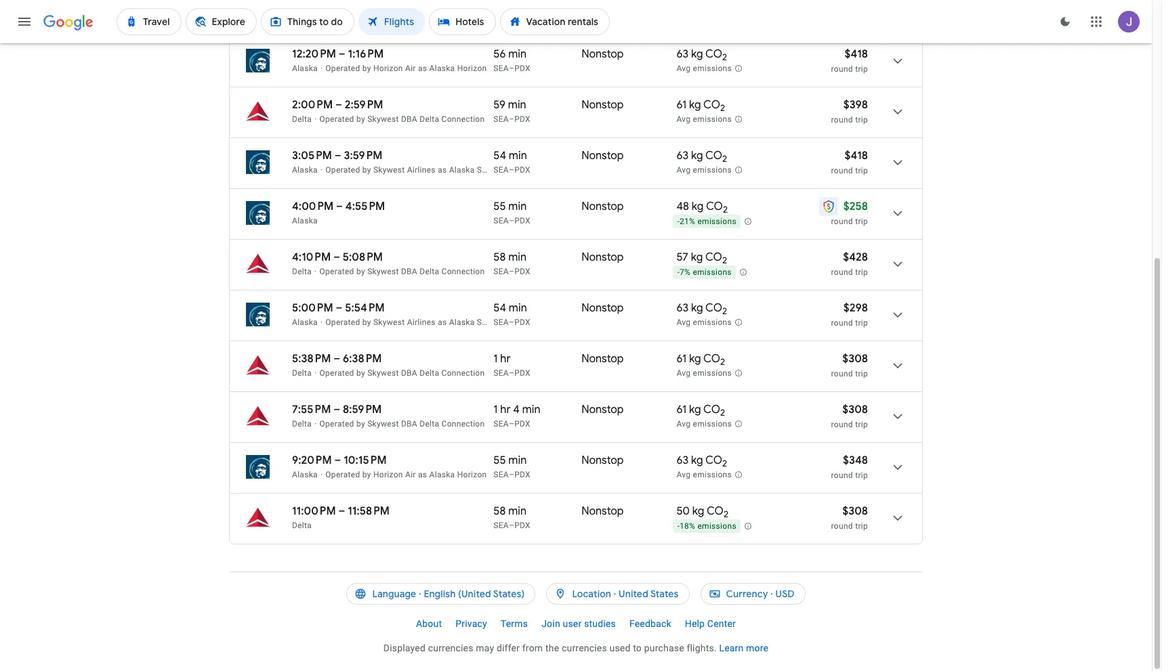 Task type: vqa. For each thing, say whether or not it's contained in the screenshot.
fourth Nonstop flight. element from the bottom of the page
yes



Task type: describe. For each thing, give the bounding box(es) containing it.
sea for 4:55 pm
[[493, 216, 509, 226]]

flight details. leaves seattle-tacoma international airport at 2:00 pm on saturday, november 25 and arrives at portland international airport at 2:59 pm on saturday, november 25. image
[[882, 96, 914, 128]]

5:38 pm – 6:38 pm
[[292, 352, 382, 366]]

join user studies link
[[535, 613, 623, 635]]

7:55 pm – 8:59 pm
[[292, 403, 382, 417]]

5:54 pm
[[345, 302, 385, 315]]

states
[[650, 588, 679, 600]]

sea for 3:59 pm
[[493, 165, 509, 175]]

delta inside '11:00 pm – 11:58 pm delta'
[[292, 521, 312, 531]]

avg for 6:38 pm
[[677, 369, 691, 378]]

pdx for 1:16 pm
[[514, 64, 530, 73]]

1 connection from the top
[[442, 13, 485, 22]]

pdx for 2:59 pm
[[514, 115, 530, 124]]

user
[[563, 619, 582, 629]]

-21% emissions
[[677, 217, 736, 226]]

flight details. leaves seattle-tacoma international airport at 4:10 pm on saturday, november 25 and arrives at portland international airport at 5:08 pm on saturday, november 25. image
[[882, 248, 914, 281]]

learn
[[719, 643, 744, 654]]

Arrival time: 5:54 PM. text field
[[345, 302, 385, 315]]

studies
[[584, 619, 616, 629]]

by down 1:16 pm
[[362, 64, 371, 73]]

operated by skywest airlines as alaska skywest for 5:54 pm
[[325, 318, 509, 327]]

operated down 5:00 pm – 5:54 pm
[[325, 318, 360, 327]]

skywest for "leaves seattle-tacoma international airport at 2:00 pm on saturday, november 25 and arrives at portland international airport at 2:59 pm on saturday, november 25." element
[[367, 115, 399, 124]]

avg emissions for 10:15 pm
[[677, 470, 732, 480]]

leaves seattle-tacoma international airport at 2:00 pm on saturday, november 25 and arrives at portland international airport at 2:59 pm on saturday, november 25. element
[[292, 98, 383, 112]]

1 hr sea – pdx
[[493, 352, 530, 378]]

1 sea from the top
[[493, 13, 509, 22]]

2:00 pm – 2:59 pm
[[292, 98, 383, 112]]

1 dba from the top
[[401, 13, 417, 22]]

operated down "4:10 pm – 5:08 pm"
[[320, 267, 354, 276]]

-7% emissions
[[677, 268, 732, 277]]

by down '6:38 pm' text field
[[356, 369, 365, 378]]

privacy
[[456, 619, 487, 629]]

co inside 50 kg co 2
[[707, 505, 724, 518]]

total duration 59 min. element
[[493, 98, 582, 114]]

help center link
[[678, 613, 743, 635]]

$428
[[843, 251, 868, 264]]

$308 for 1 hr
[[842, 352, 868, 366]]

5:00 pm – 5:54 pm
[[292, 302, 385, 315]]

co for 2:00 pm – 2:59 pm
[[703, 98, 720, 112]]

10 trip from the top
[[855, 522, 868, 531]]

58 min sea – pdx for 11:58 pm
[[493, 505, 530, 531]]

Departure time: 9:20 PM. text field
[[292, 454, 332, 468]]

flight details. leaves seattle-tacoma international airport at 4:00 pm on saturday, november 25 and arrives at portland international airport at 4:55 pm on saturday, november 25. image
[[882, 197, 914, 230]]

$348
[[843, 454, 868, 468]]

learn more link
[[719, 643, 769, 654]]

terms link
[[494, 613, 535, 635]]

by down arrival time: 3:59 pm. text field
[[362, 165, 371, 175]]

1 currencies from the left
[[428, 643, 473, 654]]

1 operated by skywest dba delta connection from the top
[[320, 13, 485, 22]]

54 min sea – pdx for 3:59 pm
[[493, 149, 530, 175]]

63 kg co 2 for 10:15 pm
[[677, 454, 727, 470]]

11:00 pm – 11:58 pm delta
[[292, 505, 390, 531]]

348 US dollars text field
[[843, 454, 868, 468]]

total duration 54 min. element for 5:54 pm
[[493, 302, 582, 317]]

2 for 3:05 pm – 3:59 pm
[[722, 153, 727, 165]]

displayed
[[383, 643, 426, 654]]

$308 for 1 hr 4 min
[[842, 403, 868, 417]]

– inside '11:00 pm – 11:58 pm delta'
[[338, 505, 345, 518]]

56
[[493, 47, 506, 61]]

4:10 pm
[[292, 251, 331, 264]]

total duration 1 hr 7 min. element
[[493, 0, 582, 12]]

11:58 pm
[[348, 505, 390, 518]]

10 round from the top
[[831, 522, 853, 531]]

3:05 pm – 3:59 pm
[[292, 149, 383, 163]]

12:20 pm – 1:16 pm
[[292, 47, 384, 61]]

59
[[493, 98, 505, 112]]

2 for 9:20 pm – 10:15 pm
[[722, 458, 727, 470]]

flight details. leaves seattle-tacoma international airport at 12:20 pm on saturday, november 25 and arrives at portland international airport at 1:16 pm on saturday, november 25. image
[[882, 45, 914, 77]]

total duration 1 hr 4 min. element
[[493, 403, 582, 419]]

min for 12:20 pm – 1:16 pm
[[508, 47, 527, 61]]

63 for 1:16 pm
[[677, 47, 689, 61]]

3:59 pm
[[344, 149, 383, 163]]

flight details. leaves seattle-tacoma international airport at 5:00 pm on saturday, november 25 and arrives at portland international airport at 5:54 pm on saturday, november 25. image
[[882, 299, 914, 331]]

48 kg co 2
[[677, 200, 728, 216]]

emissions for 3:59 pm
[[693, 165, 732, 175]]

4:00 pm – 4:55 pm alaska
[[292, 200, 385, 226]]

flight details. leaves seattle-tacoma international airport at 7:55 pm on saturday, november 25 and arrives at portland international airport at 8:59 pm on saturday, november 25. image
[[882, 400, 914, 433]]

nonstop flight. element for 5:38 pm – 6:38 pm
[[582, 352, 624, 368]]

4:00 pm
[[292, 200, 334, 213]]

Departure time: 2:00 PM. text field
[[292, 98, 333, 112]]

airlines for 3:05 pm – 3:59 pm
[[407, 165, 436, 175]]

57 kg co 2
[[677, 251, 727, 266]]

operated by skywest dba delta connection for 5:38 pm – 6:38 pm
[[320, 369, 485, 378]]

the
[[545, 643, 559, 654]]

 image for 12:20 pm
[[320, 64, 323, 73]]

min for 5:00 pm – 5:54 pm
[[509, 302, 527, 315]]

pdx for 5:08 pm
[[514, 267, 530, 276]]

- for 57
[[677, 268, 680, 277]]

trip for 5:38 pm – 6:38 pm
[[855, 369, 868, 379]]

5 nonstop flight. element from the top
[[582, 200, 624, 215]]

sea for 6:38 pm
[[493, 369, 509, 378]]

2 inside 50 kg co 2
[[724, 509, 728, 521]]

skywest for 3:59 pm
[[477, 165, 509, 175]]

change appearance image
[[1049, 5, 1081, 38]]

trip for 3:05 pm – 3:59 pm
[[855, 166, 868, 176]]

nonstop for 8:59 pm
[[582, 403, 624, 417]]

2 for 5:38 pm – 6:38 pm
[[720, 357, 725, 368]]

Departure time: 4:10 PM. text field
[[292, 251, 331, 264]]

Arrival time: 6:38 PM. text field
[[343, 352, 382, 366]]

55 min sea – pdx for 10:15 pm
[[493, 454, 530, 480]]

4
[[513, 403, 520, 417]]

pdx inside 1 hr 4 min sea – pdx
[[514, 419, 530, 429]]

co for 3:05 pm – 3:59 pm
[[705, 149, 722, 163]]

to
[[633, 643, 642, 654]]

about
[[416, 619, 442, 629]]

flights.
[[687, 643, 717, 654]]

-18% emissions
[[677, 522, 736, 531]]

$418 for 56 min
[[845, 47, 868, 61]]

nonstop for 5:54 pm
[[582, 302, 624, 315]]

$398
[[843, 98, 868, 112]]

56 min sea – pdx
[[493, 47, 530, 73]]

nonstop for 5:08 pm
[[582, 251, 624, 264]]

308 US dollars text field
[[842, 403, 868, 417]]

4 nonstop from the top
[[582, 200, 624, 213]]

leaves seattle-tacoma international airport at 5:00 pm on saturday, november 25 and arrives at portland international airport at 5:54 pm on saturday, november 25. element
[[292, 302, 385, 315]]

kg for 9:20 pm – 10:15 pm
[[691, 454, 703, 468]]

308 US dollars text field
[[842, 505, 868, 518]]

operated down leaves seattle-tacoma international airport at 12:20 pm on saturday, november 25 and arrives at portland international airport at 1:16 pm on saturday, november 25. element
[[325, 64, 360, 73]]

by down 5:54 pm text box in the top left of the page
[[362, 318, 371, 327]]

purchase
[[644, 643, 684, 654]]

round trip
[[831, 217, 868, 226]]

trip for 5:00 pm – 5:54 pm
[[855, 318, 868, 328]]

pdx for 4:55 pm
[[514, 216, 530, 226]]

skywest for 5:54 pm
[[477, 318, 509, 327]]

flight details. leaves seattle-tacoma international airport at 5:38 pm on saturday, november 25 and arrives at portland international airport at 6:38 pm on saturday, november 25. image
[[882, 350, 914, 382]]

nonstop flight. element for 12:20 pm – 1:16 pm
[[582, 47, 624, 63]]

avg emissions for 8:59 pm
[[677, 420, 732, 429]]

9:20 pm
[[292, 454, 332, 468]]

round for 5:08 pm
[[831, 268, 853, 277]]

7%
[[680, 268, 691, 277]]

min for 3:05 pm – 3:59 pm
[[509, 149, 527, 163]]

2 for 12:20 pm – 1:16 pm
[[722, 52, 727, 63]]

leaves seattle-tacoma international airport at 4:10 pm on saturday, november 25 and arrives at portland international airport at 5:08 pm on saturday, november 25. element
[[292, 251, 383, 264]]

language
[[372, 588, 416, 600]]

leaves seattle-tacoma international airport at 12:00 pm on saturday, november 25 and arrives at portland international airport at 1:07 pm on saturday, november 25. element
[[292, 0, 387, 10]]

$428 round trip
[[831, 251, 868, 277]]

avg for 8:59 pm
[[677, 420, 691, 429]]

$348 round trip
[[831, 454, 868, 480]]

- for 48
[[677, 217, 680, 226]]

nonstop for 6:38 pm
[[582, 352, 624, 366]]

2 inside 48 kg co 2
[[723, 204, 728, 216]]

by down arrival time: 1:07 pm. text field
[[356, 13, 365, 22]]

7:55 pm
[[292, 403, 331, 417]]

61 for 1 hr 4 min
[[677, 403, 686, 417]]

usd
[[776, 588, 795, 600]]

– inside "1 hr sea – pdx"
[[509, 369, 514, 378]]

location
[[572, 588, 611, 600]]

1:16 pm
[[348, 47, 384, 61]]

Arrival time: 2:59 PM. text field
[[345, 98, 383, 112]]

61 kg co 2 for 1 hr 4 min
[[677, 403, 725, 419]]

5:08 pm
[[343, 251, 383, 264]]

operated down leaves seattle-tacoma international airport at 7:55 pm on saturday, november 25 and arrives at portland international airport at 8:59 pm on saturday, november 25. element
[[320, 419, 354, 429]]

Departure time: 11:00 PM. text field
[[292, 505, 336, 518]]

nonstop flight. element for 7:55 pm – 8:59 pm
[[582, 403, 624, 419]]

emissions for 8:59 pm
[[693, 420, 732, 429]]

connection for 59 min
[[442, 115, 485, 124]]

united
[[619, 588, 648, 600]]

airlines for 5:00 pm – 5:54 pm
[[407, 318, 436, 327]]

 image for 3:05 pm
[[320, 165, 323, 175]]

by down the '8:59 pm'
[[356, 419, 365, 429]]

privacy link
[[449, 613, 494, 635]]

Departure time: 12:00 PM. text field
[[292, 0, 337, 10]]

2 for 2:00 pm – 2:59 pm
[[720, 102, 725, 114]]

join user studies
[[542, 619, 616, 629]]

Arrival time: 10:15 PM. text field
[[344, 454, 387, 468]]

co for 9:20 pm – 10:15 pm
[[705, 454, 722, 468]]

Arrival time: 1:16 PM. text field
[[348, 47, 384, 61]]

trip for 4:10 pm – 5:08 pm
[[855, 268, 868, 277]]

english (united states)
[[424, 588, 525, 600]]

operated down leaves seattle-tacoma international airport at 9:20 pm on saturday, november 25 and arrives at portland international airport at 10:15 pm on saturday, november 25. element
[[325, 470, 360, 480]]

428 US dollars text field
[[843, 251, 868, 264]]

3:05 pm
[[292, 149, 332, 163]]

used
[[609, 643, 631, 654]]

Departure time: 4:00 PM. text field
[[292, 200, 334, 213]]

18%
[[680, 522, 695, 531]]

2 for 4:10 pm – 5:08 pm
[[722, 255, 727, 266]]

4:10 pm – 5:08 pm
[[292, 251, 383, 264]]

dba for 6:38 pm
[[401, 369, 417, 378]]

air for 12:20 pm – 1:16 pm
[[405, 64, 416, 73]]

nonstop flight. element for 9:20 pm – 10:15 pm
[[582, 454, 624, 470]]

58 for 5:08 pm
[[493, 251, 506, 264]]

skywest down the 3:59 pm
[[373, 165, 405, 175]]

round for 3:59 pm
[[831, 166, 853, 176]]

total duration 1 hr. element
[[493, 352, 582, 368]]

emissions for 1:16 pm
[[693, 64, 732, 73]]

join
[[542, 619, 560, 629]]

$308 round trip for 1 hr 4 min
[[831, 403, 868, 430]]

50
[[677, 505, 690, 518]]

63 kg co 2 for 1:16 pm
[[677, 47, 727, 63]]

63 for 3:59 pm
[[677, 149, 689, 163]]

nonstop for 10:15 pm
[[582, 454, 624, 468]]

418 us dollars text field for 56 min
[[845, 47, 868, 61]]

terms
[[501, 619, 528, 629]]

nonstop flight. element for 5:00 pm – 5:54 pm
[[582, 302, 624, 317]]

sea for 1:16 pm
[[493, 64, 509, 73]]

co for 5:38 pm – 6:38 pm
[[703, 352, 720, 366]]

2:59 pm
[[345, 98, 383, 112]]

– inside 1 hr 4 min sea – pdx
[[509, 419, 514, 429]]

$398 round trip
[[831, 98, 868, 125]]

feedback link
[[623, 613, 678, 635]]

61 for 59 min
[[677, 98, 686, 112]]

displayed currencies may differ from the currencies used to purchase flights. learn more
[[383, 643, 769, 654]]

57
[[677, 251, 688, 264]]



Task type: locate. For each thing, give the bounding box(es) containing it.
1 vertical spatial total duration 58 min. element
[[493, 505, 582, 520]]

1 vertical spatial 58 min sea – pdx
[[493, 505, 530, 531]]

sea for 11:58 pm
[[493, 521, 509, 531]]

6 sea from the top
[[493, 267, 509, 276]]

nonstop for 1:16 pm
[[582, 47, 624, 61]]

2 sea from the top
[[493, 64, 509, 73]]

– inside 59 min sea – pdx
[[509, 115, 514, 124]]

2 vertical spatial  image
[[320, 470, 323, 480]]

hr inside "1 hr sea – pdx"
[[500, 352, 511, 366]]

9 nonstop from the top
[[582, 454, 624, 468]]

2 pdx from the top
[[514, 64, 530, 73]]

0 vertical spatial 418 us dollars text field
[[845, 47, 868, 61]]

0 vertical spatial hr
[[500, 352, 511, 366]]

round down $298
[[831, 318, 853, 328]]

sea for 5:54 pm
[[493, 318, 509, 327]]

avg emissions
[[677, 64, 732, 73], [677, 115, 732, 124], [677, 165, 732, 175], [677, 318, 732, 327], [677, 369, 732, 378], [677, 420, 732, 429], [677, 470, 732, 480]]

trip down $428
[[855, 268, 868, 277]]

1 up 1 hr 4 min sea – pdx
[[493, 352, 498, 366]]

2 55 min sea – pdx from the top
[[493, 454, 530, 480]]

round
[[831, 64, 853, 74], [831, 115, 853, 125], [831, 166, 853, 176], [831, 217, 853, 226], [831, 268, 853, 277], [831, 318, 853, 328], [831, 369, 853, 379], [831, 420, 853, 430], [831, 471, 853, 480], [831, 522, 853, 531]]

avg for 5:54 pm
[[677, 318, 691, 327]]

6 avg from the top
[[677, 420, 691, 429]]

1 nonstop from the top
[[582, 47, 624, 61]]

airlines
[[407, 165, 436, 175], [407, 318, 436, 327]]

$418 round trip for 54 min
[[831, 149, 868, 176]]

1 inside "1 hr sea – pdx"
[[493, 352, 498, 366]]

pdx for 10:15 pm
[[514, 470, 530, 480]]

help center
[[685, 619, 736, 629]]

operated by skywest dba delta connection down arrival time: 1:07 pm. text field
[[320, 13, 485, 22]]

 image down 9:20 pm
[[320, 470, 323, 480]]

round inside $398 round trip
[[831, 115, 853, 125]]

2 nonstop flight. element from the top
[[582, 47, 624, 63]]

3 connection from the top
[[442, 267, 485, 276]]

total duration 54 min. element up 'total duration 1 hr.' element on the bottom
[[493, 302, 582, 317]]

hr left '4'
[[500, 403, 511, 417]]

2 operated by skywest airlines as alaska skywest from the top
[[325, 318, 509, 327]]

pdx for 3:59 pm
[[514, 165, 530, 175]]

10 sea from the top
[[493, 470, 509, 480]]

total duration 55 min. element for 63
[[493, 454, 582, 470]]

6 nonstop from the top
[[582, 302, 624, 315]]

1 skywest from the top
[[477, 165, 509, 175]]

dba for 8:59 pm
[[401, 419, 417, 429]]

1 vertical spatial 418 us dollars text field
[[845, 149, 868, 163]]

$418 round trip up $258 "text box"
[[831, 149, 868, 176]]

trip inside $348 round trip
[[855, 471, 868, 480]]

Arrival time: 5:08 PM. text field
[[343, 251, 383, 264]]

5 nonstop from the top
[[582, 251, 624, 264]]

1
[[493, 352, 498, 366], [493, 403, 498, 417]]

round down $258 "text box"
[[831, 217, 853, 226]]

54 min sea – pdx down 59 min sea – pdx
[[493, 149, 530, 175]]

0 vertical spatial operated by horizon air as alaska horizon
[[325, 64, 487, 73]]

co for 12:20 pm – 1:16 pm
[[705, 47, 722, 61]]

4 avg emissions from the top
[[677, 318, 732, 327]]

round down 308 us dollars text field
[[831, 420, 853, 430]]

9:20 pm – 10:15 pm
[[292, 454, 387, 468]]

3  image from the top
[[320, 470, 323, 480]]

leaves seattle-tacoma international airport at 4:00 pm on saturday, november 25 and arrives at portland international airport at 4:55 pm on saturday, november 25. element
[[292, 200, 385, 213]]

trip down "$398"
[[855, 115, 868, 125]]

7 avg emissions from the top
[[677, 470, 732, 480]]

skywest down '6:38 pm' text field
[[367, 369, 399, 378]]

trip
[[855, 64, 868, 74], [855, 115, 868, 125], [855, 166, 868, 176], [855, 217, 868, 226], [855, 268, 868, 277], [855, 318, 868, 328], [855, 369, 868, 379], [855, 420, 868, 430], [855, 471, 868, 480], [855, 522, 868, 531]]

2 - from the top
[[677, 268, 680, 277]]

co for 7:55 pm – 8:59 pm
[[703, 403, 720, 417]]

2 vertical spatial 61
[[677, 403, 686, 417]]

5 trip from the top
[[855, 268, 868, 277]]

1 vertical spatial 55
[[493, 454, 506, 468]]

operated down leaves seattle-tacoma international airport at 5:38 pm on saturday, november 25 and arrives at portland international airport at 6:38 pm on saturday, november 25. 'element' at the bottom left of the page
[[320, 369, 354, 378]]

0 vertical spatial 54 min sea – pdx
[[493, 149, 530, 175]]

1 pdx from the top
[[514, 13, 530, 22]]

2 1 from the top
[[493, 403, 498, 417]]

1 vertical spatial total duration 55 min. element
[[493, 454, 582, 470]]

round down "$398"
[[831, 115, 853, 125]]

1 58 min sea – pdx from the top
[[493, 251, 530, 276]]

59 min sea – pdx
[[493, 98, 530, 124]]

total duration 54 min. element for 3:59 pm
[[493, 149, 582, 165]]

3 nonstop flight. element from the top
[[582, 98, 624, 114]]

pdx for 6:38 pm
[[514, 369, 530, 378]]

54 down 59 min sea – pdx
[[493, 149, 506, 163]]

1 vertical spatial hr
[[500, 403, 511, 417]]

- down the 57
[[677, 268, 680, 277]]

0 vertical spatial $418
[[845, 47, 868, 61]]

may
[[476, 643, 494, 654]]

round up "$398"
[[831, 64, 853, 74]]

0 vertical spatial 58 min sea – pdx
[[493, 251, 530, 276]]

round inside $348 round trip
[[831, 471, 853, 480]]

2
[[722, 52, 727, 63], [720, 102, 725, 114], [722, 153, 727, 165], [723, 204, 728, 216], [722, 255, 727, 266], [722, 306, 727, 317], [720, 357, 725, 368], [720, 407, 725, 419], [722, 458, 727, 470], [724, 509, 728, 521]]

7 nonstop from the top
[[582, 352, 624, 366]]

about link
[[409, 613, 449, 635]]

2 vertical spatial $308 round trip
[[831, 505, 868, 531]]

round for 1:16 pm
[[831, 64, 853, 74]]

61 kg co 2
[[677, 98, 725, 114], [677, 352, 725, 368], [677, 403, 725, 419]]

horizon
[[373, 64, 403, 73], [457, 64, 487, 73], [373, 470, 403, 480], [457, 470, 487, 480]]

$418 round trip up "$398"
[[831, 47, 868, 74]]

63 kg co 2 for 3:59 pm
[[677, 149, 727, 165]]

1 avg from the top
[[677, 64, 691, 73]]

nonstop flight. element
[[582, 0, 624, 12], [582, 47, 624, 63], [582, 98, 624, 114], [582, 149, 624, 165], [582, 200, 624, 215], [582, 251, 624, 266], [582, 302, 624, 317], [582, 352, 624, 368], [582, 403, 624, 419], [582, 454, 624, 470], [582, 505, 624, 520]]

2  image from the top
[[320, 165, 323, 175]]

61 kg co 2 for 59 min
[[677, 98, 725, 114]]

2 vertical spatial 61 kg co 2
[[677, 403, 725, 419]]

1 operated by skywest airlines as alaska skywest from the top
[[325, 165, 509, 175]]

8 sea from the top
[[493, 369, 509, 378]]

– inside '4:00 pm – 4:55 pm alaska'
[[336, 200, 343, 213]]

operated by skywest dba delta connection down 2:59 pm
[[320, 115, 485, 124]]

0 vertical spatial 61
[[677, 98, 686, 112]]

flight details. leaves seattle-tacoma international airport at 11:00 pm on saturday, november 25 and arrives at portland international airport at 11:58 pm on saturday, november 25. image
[[882, 502, 914, 535]]

min inside 59 min sea – pdx
[[508, 98, 526, 112]]

2 avg from the top
[[677, 115, 691, 124]]

54
[[493, 149, 506, 163], [493, 302, 506, 315]]

by
[[356, 13, 365, 22], [362, 64, 371, 73], [356, 115, 365, 124], [362, 165, 371, 175], [356, 267, 365, 276], [362, 318, 371, 327], [356, 369, 365, 378], [356, 419, 365, 429], [362, 470, 371, 480]]

connection for 1 hr 4 min
[[442, 419, 485, 429]]

3 trip from the top
[[855, 166, 868, 176]]

1 vertical spatial $308 round trip
[[831, 403, 868, 430]]

$308 round trip up $348
[[831, 403, 868, 430]]

min for 2:00 pm – 2:59 pm
[[508, 98, 526, 112]]

0 vertical spatial total duration 55 min. element
[[493, 200, 582, 215]]

operated by horizon air as alaska horizon
[[325, 64, 487, 73], [325, 470, 487, 480]]

dba for 5:08 pm
[[401, 267, 417, 276]]

Departure time: 3:05 PM. text field
[[292, 149, 332, 163]]

2 avg emissions from the top
[[677, 115, 732, 124]]

(united
[[458, 588, 491, 600]]

6 avg emissions from the top
[[677, 420, 732, 429]]

operated by horizon air as alaska horizon down 1:16 pm
[[325, 64, 487, 73]]

1 vertical spatial skywest
[[477, 318, 509, 327]]

as for 5:54 pm
[[438, 318, 447, 327]]

5 sea from the top
[[493, 216, 509, 226]]

61 for 1 hr
[[677, 352, 686, 366]]

round up $258
[[831, 166, 853, 176]]

4 63 kg co 2 from the top
[[677, 454, 727, 470]]

0 horizontal spatial currencies
[[428, 643, 473, 654]]

 image for 9:20 pm
[[320, 470, 323, 480]]

 image down departure time: 12:20 pm. text box
[[320, 64, 323, 73]]

1 vertical spatial $418
[[845, 149, 868, 163]]

avg emissions for 5:54 pm
[[677, 318, 732, 327]]

1 nonstop flight. element from the top
[[582, 0, 624, 12]]

8 round from the top
[[831, 420, 853, 430]]

as for 10:15 pm
[[418, 470, 427, 480]]

trip down 308 us dollars text box
[[855, 522, 868, 531]]

min inside 1 hr 4 min sea – pdx
[[522, 403, 540, 417]]

2:00 pm
[[292, 98, 333, 112]]

flight details. leaves seattle-tacoma international airport at 9:20 pm on saturday, november 25 and arrives at portland international airport at 10:15 pm on saturday, november 25. image
[[882, 451, 914, 484]]

sea inside 56 min sea – pdx
[[493, 64, 509, 73]]

63 for 10:15 pm
[[677, 454, 689, 468]]

currencies down privacy link
[[428, 643, 473, 654]]

3 operated by skywest dba delta connection from the top
[[320, 267, 485, 276]]

total duration 58 min. element for 50
[[493, 505, 582, 520]]

skywest down arrival time: 1:07 pm. text field
[[367, 13, 399, 22]]

2 $418 round trip from the top
[[831, 149, 868, 176]]

Arrival time: 11:58 PM. text field
[[348, 505, 390, 518]]

feedback
[[629, 619, 671, 629]]

1 vertical spatial 61 kg co 2
[[677, 352, 725, 368]]

2 $418 from the top
[[845, 149, 868, 163]]

by down 5:08 pm
[[356, 267, 365, 276]]

54 up "1 hr sea – pdx"
[[493, 302, 506, 315]]

0 vertical spatial 55
[[493, 200, 506, 213]]

418 us dollars text field left flight details. leaves seattle-tacoma international airport at 12:20 pm on saturday, november 25 and arrives at portland international airport at 1:16 pm on saturday, november 25. image
[[845, 47, 868, 61]]

united states
[[619, 588, 679, 600]]

2 vertical spatial $308
[[842, 505, 868, 518]]

63 kg co 2
[[677, 47, 727, 63], [677, 149, 727, 165], [677, 302, 727, 317], [677, 454, 727, 470]]

0 vertical spatial total duration 54 min. element
[[493, 149, 582, 165]]

–
[[509, 13, 514, 22], [339, 47, 345, 61], [509, 64, 514, 73], [335, 98, 342, 112], [509, 115, 514, 124], [335, 149, 341, 163], [509, 165, 514, 175], [336, 200, 343, 213], [509, 216, 514, 226], [333, 251, 340, 264], [509, 267, 514, 276], [336, 302, 342, 315], [509, 318, 514, 327], [334, 352, 340, 366], [509, 369, 514, 378], [334, 403, 340, 417], [509, 419, 514, 429], [334, 454, 341, 468], [509, 470, 514, 480], [338, 505, 345, 518], [509, 521, 514, 531]]

0 vertical spatial 55 min sea – pdx
[[493, 200, 530, 226]]

skywest for leaves seattle-tacoma international airport at 12:00 pm on saturday, november 25 and arrives at portland international airport at 1:07 pm on saturday, november 25. 'element'
[[367, 13, 399, 22]]

from
[[522, 643, 543, 654]]

1 vertical spatial 1
[[493, 403, 498, 417]]

1 air from the top
[[405, 64, 416, 73]]

- down '50'
[[677, 522, 680, 531]]

differ
[[497, 643, 520, 654]]

operated down 3:05 pm – 3:59 pm
[[325, 165, 360, 175]]

skywest
[[477, 165, 509, 175], [477, 318, 509, 327]]

pdx inside "1 hr sea – pdx"
[[514, 369, 530, 378]]

leaves seattle-tacoma international airport at 3:05 pm on saturday, november 25 and arrives at portland international airport at 3:59 pm on saturday, november 25. element
[[292, 149, 383, 163]]

$308 left flight details. leaves seattle-tacoma international airport at 11:00 pm on saturday, november 25 and arrives at portland international airport at 11:58 pm on saturday, november 25. icon
[[842, 505, 868, 518]]

total duration 54 min. element
[[493, 149, 582, 165], [493, 302, 582, 317]]

avg emissions for 2:59 pm
[[677, 115, 732, 124]]

308 US dollars text field
[[842, 352, 868, 366]]

7 sea from the top
[[493, 318, 509, 327]]

$298
[[844, 302, 868, 315]]

co inside 57 kg co 2
[[705, 251, 722, 264]]

8 pdx from the top
[[514, 369, 530, 378]]

2 total duration 54 min. element from the top
[[493, 302, 582, 317]]

2 connection from the top
[[442, 115, 485, 124]]

trip up $258
[[855, 166, 868, 176]]

0 vertical spatial 61 kg co 2
[[677, 98, 725, 114]]

by down 10:15 pm
[[362, 470, 371, 480]]

Departure time: 5:38 PM. text field
[[292, 352, 331, 366]]

co inside 48 kg co 2
[[706, 200, 723, 213]]

1 $418 round trip from the top
[[831, 47, 868, 74]]

21%
[[680, 217, 695, 226]]

3 - from the top
[[677, 522, 680, 531]]

55 min sea – pdx
[[493, 200, 530, 226], [493, 454, 530, 480]]

5 operated by skywest dba delta connection from the top
[[320, 419, 485, 429]]

skywest down 'arrival time: 8:59 pm.' text box
[[367, 419, 399, 429]]

$418 for 54 min
[[845, 149, 868, 163]]

2 63 kg co 2 from the top
[[677, 149, 727, 165]]

skywest down 5:54 pm text box in the top left of the page
[[373, 318, 405, 327]]

2 61 kg co 2 from the top
[[677, 352, 725, 368]]

0 vertical spatial air
[[405, 64, 416, 73]]

avg emissions for 6:38 pm
[[677, 369, 732, 378]]

10 pdx from the top
[[514, 470, 530, 480]]

by down '2:59 pm' text box on the left top of page
[[356, 115, 365, 124]]

1 inside 1 hr 4 min sea – pdx
[[493, 403, 498, 417]]

skywest down 5:08 pm
[[367, 267, 399, 276]]

currency
[[726, 588, 768, 600]]

4 connection from the top
[[442, 369, 485, 378]]

round for 2:59 pm
[[831, 115, 853, 125]]

nonstop flight. element for 3:05 pm – 3:59 pm
[[582, 149, 624, 165]]

1 vertical spatial total duration 54 min. element
[[493, 302, 582, 317]]

1 vertical spatial 61
[[677, 352, 686, 366]]

5 round from the top
[[831, 268, 853, 277]]

1 vertical spatial operated by skywest airlines as alaska skywest
[[325, 318, 509, 327]]

1 vertical spatial air
[[405, 470, 416, 480]]

operated by skywest airlines as alaska skywest
[[325, 165, 509, 175], [325, 318, 509, 327]]

2 55 from the top
[[493, 454, 506, 468]]

total duration 56 min. element
[[493, 47, 582, 63]]

1 55 min sea – pdx from the top
[[493, 200, 530, 226]]

trip down $308 text box
[[855, 369, 868, 379]]

$308
[[842, 352, 868, 366], [842, 403, 868, 417], [842, 505, 868, 518]]

0 vertical spatial 54
[[493, 149, 506, 163]]

0 vertical spatial airlines
[[407, 165, 436, 175]]

$258
[[843, 200, 868, 213]]

$308 round trip for 1 hr
[[831, 352, 868, 379]]

nonstop flight. element for 4:10 pm – 5:08 pm
[[582, 251, 624, 266]]

co
[[705, 47, 722, 61], [703, 98, 720, 112], [705, 149, 722, 163], [706, 200, 723, 213], [705, 251, 722, 264], [705, 302, 722, 315], [703, 352, 720, 366], [703, 403, 720, 417], [705, 454, 722, 468], [707, 505, 724, 518]]

 image
[[320, 64, 323, 73], [320, 165, 323, 175], [320, 470, 323, 480]]

skywest
[[367, 13, 399, 22], [367, 115, 399, 124], [373, 165, 405, 175], [367, 267, 399, 276], [373, 318, 405, 327], [367, 369, 399, 378], [367, 419, 399, 429]]

Arrival time: 1:07 PM. text field
[[349, 0, 387, 10]]

trip down $298
[[855, 318, 868, 328]]

0 vertical spatial skywest
[[477, 165, 509, 175]]

58 for 11:58 pm
[[493, 505, 506, 518]]

1 for 1 hr 4 min
[[493, 403, 498, 417]]

398 US dollars text field
[[843, 98, 868, 112]]

10:15 pm
[[344, 454, 387, 468]]

2 $308 from the top
[[842, 403, 868, 417]]

8 nonstop from the top
[[582, 403, 624, 417]]

$418 left flight details. leaves seattle-tacoma international airport at 12:20 pm on saturday, november 25 and arrives at portland international airport at 1:16 pm on saturday, november 25. image
[[845, 47, 868, 61]]

$308 round trip
[[831, 352, 868, 379], [831, 403, 868, 430], [831, 505, 868, 531]]

1 vertical spatial operated by horizon air as alaska horizon
[[325, 470, 487, 480]]

2 54 min sea – pdx from the top
[[493, 302, 530, 327]]

2 dba from the top
[[401, 115, 417, 124]]

5 connection from the top
[[442, 419, 485, 429]]

trip down 308 us dollars text field
[[855, 420, 868, 430]]

kg for 12:20 pm – 1:16 pm
[[691, 47, 703, 61]]

skywest for leaves seattle-tacoma international airport at 4:10 pm on saturday, november 25 and arrives at portland international airport at 5:08 pm on saturday, november 25. element
[[367, 267, 399, 276]]

total duration 55 min. element for 48
[[493, 200, 582, 215]]

total duration 58 min. element
[[493, 251, 582, 266], [493, 505, 582, 520]]

-
[[677, 217, 680, 226], [677, 268, 680, 277], [677, 522, 680, 531]]

currencies down join user studies on the bottom of the page
[[562, 643, 607, 654]]

$308 round trip for 58 min
[[831, 505, 868, 531]]

61
[[677, 98, 686, 112], [677, 352, 686, 366], [677, 403, 686, 417]]

$298 round trip
[[831, 302, 868, 328]]

11:00 pm
[[292, 505, 336, 518]]

63 kg co 2 for 5:54 pm
[[677, 302, 727, 317]]

0 vertical spatial $418 round trip
[[831, 47, 868, 74]]

english
[[424, 588, 456, 600]]

12:20 pm
[[292, 47, 336, 61]]

9 nonstop flight. element from the top
[[582, 403, 624, 419]]

3 $308 from the top
[[842, 505, 868, 518]]

trip down the $348 text box
[[855, 471, 868, 480]]

54 for 5:54 pm
[[493, 302, 506, 315]]

2 vertical spatial -
[[677, 522, 680, 531]]

operated by skywest dba delta connection down 'arrival time: 8:59 pm.' text box
[[320, 419, 485, 429]]

1 vertical spatial  image
[[320, 165, 323, 175]]

help
[[685, 619, 705, 629]]

1 vertical spatial airlines
[[407, 318, 436, 327]]

$418
[[845, 47, 868, 61], [845, 149, 868, 163]]

currencies
[[428, 643, 473, 654], [562, 643, 607, 654]]

1 airlines from the top
[[407, 165, 436, 175]]

trip down $258 "text box"
[[855, 217, 868, 226]]

sea inside 1 hr 4 min sea – pdx
[[493, 419, 509, 429]]

58 min sea – pdx for 5:08 pm
[[493, 251, 530, 276]]

2 nonstop from the top
[[582, 98, 624, 112]]

– inside 56 min sea – pdx
[[509, 64, 514, 73]]

$308 round trip left flight details. leaves seattle-tacoma international airport at 11:00 pm on saturday, november 25 and arrives at portland international airport at 11:58 pm on saturday, november 25. icon
[[831, 505, 868, 531]]

nonstop flight. element for 2:00 pm – 2:59 pm
[[582, 98, 624, 114]]

min inside 56 min sea – pdx
[[508, 47, 527, 61]]

63 for 5:54 pm
[[677, 302, 689, 315]]

Arrival time: 4:55 PM. text field
[[345, 200, 385, 213]]

operated by horizon air as alaska horizon down 10:15 pm
[[325, 470, 487, 480]]

4:55 pm
[[345, 200, 385, 213]]

avg for 2:59 pm
[[677, 115, 691, 124]]

0 vertical spatial $308 round trip
[[831, 352, 868, 379]]

operated by skywest airlines as alaska skywest down 5:54 pm text box in the top left of the page
[[325, 318, 509, 327]]

1 vertical spatial $308
[[842, 403, 868, 417]]

4 trip from the top
[[855, 217, 868, 226]]

2 operated by skywest dba delta connection from the top
[[320, 115, 485, 124]]

54 for 3:59 pm
[[493, 149, 506, 163]]

 image down 3:05 pm
[[320, 165, 323, 175]]

min for 9:20 pm – 10:15 pm
[[508, 454, 527, 468]]

alaska
[[292, 64, 318, 73], [429, 64, 455, 73], [292, 165, 318, 175], [449, 165, 475, 175], [292, 216, 318, 226], [292, 318, 318, 327], [449, 318, 475, 327], [292, 470, 318, 480], [429, 470, 455, 480]]

1 round from the top
[[831, 64, 853, 74]]

55
[[493, 200, 506, 213], [493, 454, 506, 468]]

1 horizontal spatial currencies
[[562, 643, 607, 654]]

round for 10:15 pm
[[831, 471, 853, 480]]

3 avg from the top
[[677, 165, 691, 175]]

hr inside 1 hr 4 min sea – pdx
[[500, 403, 511, 417]]

0 vertical spatial -
[[677, 217, 680, 226]]

trip inside $428 round trip
[[855, 268, 868, 277]]

operated down "leaves seattle-tacoma international airport at 2:00 pm on saturday, november 25 and arrives at portland international airport at 2:59 pm on saturday, november 25." element
[[320, 115, 354, 124]]

1 54 min sea – pdx from the top
[[493, 149, 530, 175]]

skywest down 2:59 pm
[[367, 115, 399, 124]]

54 min sea – pdx
[[493, 149, 530, 175], [493, 302, 530, 327]]

1 63 kg co 2 from the top
[[677, 47, 727, 63]]

skywest for leaves seattle-tacoma international airport at 7:55 pm on saturday, november 25 and arrives at portland international airport at 8:59 pm on saturday, november 25. element
[[367, 419, 399, 429]]

1 avg emissions from the top
[[677, 64, 732, 73]]

Departure time: 7:55 PM. text field
[[292, 403, 331, 417]]

round down $308 text box
[[831, 369, 853, 379]]

1 $308 from the top
[[842, 352, 868, 366]]

operated by skywest dba delta connection
[[320, 13, 485, 22], [320, 115, 485, 124], [320, 267, 485, 276], [320, 369, 485, 378], [320, 419, 485, 429]]

5:38 pm
[[292, 352, 331, 366]]

Arrival time: 3:59 PM. text field
[[344, 149, 383, 163]]

nonstop for 2:59 pm
[[582, 98, 624, 112]]

$308 left 'flight details. leaves seattle-tacoma international airport at 7:55 pm on saturday, november 25 and arrives at portland international airport at 8:59 pm on saturday, november 25.' image
[[842, 403, 868, 417]]

418 US dollars text field
[[845, 47, 868, 61], [845, 149, 868, 163]]

- down 48
[[677, 217, 680, 226]]

emissions for 10:15 pm
[[693, 470, 732, 480]]

258 US dollars text field
[[843, 200, 868, 213]]

48
[[677, 200, 689, 213]]

 image
[[320, 318, 323, 327]]

2 for 7:55 pm – 8:59 pm
[[720, 407, 725, 419]]

1 operated by horizon air as alaska horizon from the top
[[325, 64, 487, 73]]

trip inside $298 round trip
[[855, 318, 868, 328]]

sea – pdx
[[493, 13, 530, 22]]

trip up 398 us dollars text field
[[855, 64, 868, 74]]

pdx inside 56 min sea – pdx
[[514, 64, 530, 73]]

3 $308 round trip from the top
[[831, 505, 868, 531]]

leaves seattle-tacoma international airport at 5:38 pm on saturday, november 25 and arrives at portland international airport at 6:38 pm on saturday, november 25. element
[[292, 352, 382, 366]]

0 vertical spatial  image
[[320, 64, 323, 73]]

10 nonstop from the top
[[582, 505, 624, 518]]

1 vertical spatial $418 round trip
[[831, 149, 868, 176]]

4 dba from the top
[[401, 369, 417, 378]]

3 63 from the top
[[677, 302, 689, 315]]

50 kg co 2
[[677, 505, 728, 521]]

skywest down 59 min sea – pdx
[[477, 165, 509, 175]]

delta
[[292, 13, 312, 22], [420, 13, 439, 22], [292, 115, 312, 124], [420, 115, 439, 124], [292, 267, 312, 276], [420, 267, 439, 276], [292, 369, 312, 378], [420, 369, 439, 378], [292, 419, 312, 429], [420, 419, 439, 429], [292, 521, 312, 531]]

pdx
[[514, 13, 530, 22], [514, 64, 530, 73], [514, 115, 530, 124], [514, 165, 530, 175], [514, 216, 530, 226], [514, 267, 530, 276], [514, 318, 530, 327], [514, 369, 530, 378], [514, 419, 530, 429], [514, 470, 530, 480], [514, 521, 530, 531]]

0 vertical spatial 1
[[493, 352, 498, 366]]

sea inside 59 min sea – pdx
[[493, 115, 509, 124]]

nonstop
[[582, 47, 624, 61], [582, 98, 624, 112], [582, 149, 624, 163], [582, 200, 624, 213], [582, 251, 624, 264], [582, 302, 624, 315], [582, 352, 624, 366], [582, 403, 624, 417], [582, 454, 624, 468], [582, 505, 624, 518]]

1 hr 4 min sea – pdx
[[493, 403, 540, 429]]

55 for 10:15 pm
[[493, 454, 506, 468]]

operated by skywest dba delta connection for 7:55 pm – 8:59 pm
[[320, 419, 485, 429]]

3 sea from the top
[[493, 115, 509, 124]]

$308 left flight details. leaves seattle-tacoma international airport at 5:38 pm on saturday, november 25 and arrives at portland international airport at 6:38 pm on saturday, november 25. image at right bottom
[[842, 352, 868, 366]]

2 trip from the top
[[855, 115, 868, 125]]

0 vertical spatial 58
[[493, 251, 506, 264]]

63
[[677, 47, 689, 61], [677, 149, 689, 163], [677, 302, 689, 315], [677, 454, 689, 468]]

round down 308 us dollars text box
[[831, 522, 853, 531]]

operated by skywest airlines as alaska skywest down the 3:59 pm
[[325, 165, 509, 175]]

kg
[[691, 47, 703, 61], [689, 98, 701, 112], [691, 149, 703, 163], [692, 200, 704, 213], [691, 251, 703, 264], [691, 302, 703, 315], [689, 352, 701, 366], [689, 403, 701, 417], [691, 454, 703, 468], [692, 505, 704, 518]]

total duration 58 min. element for 57
[[493, 251, 582, 266]]

co for 5:00 pm – 5:54 pm
[[705, 302, 722, 315]]

1 54 from the top
[[493, 149, 506, 163]]

2 hr from the top
[[500, 403, 511, 417]]

operated by skywest dba delta connection down '6:38 pm' text field
[[320, 369, 485, 378]]

sea for 5:08 pm
[[493, 267, 509, 276]]

dba for 2:59 pm
[[401, 115, 417, 124]]

center
[[707, 619, 736, 629]]

7 avg from the top
[[677, 470, 691, 480]]

alaska inside '4:00 pm – 4:55 pm alaska'
[[292, 216, 318, 226]]

sea inside "1 hr sea – pdx"
[[493, 369, 509, 378]]

1 vertical spatial 55 min sea – pdx
[[493, 454, 530, 480]]

as for 3:59 pm
[[438, 165, 447, 175]]

states)
[[493, 588, 525, 600]]

4 round from the top
[[831, 217, 853, 226]]

pdx inside 59 min sea – pdx
[[514, 115, 530, 124]]

operated down leaves seattle-tacoma international airport at 12:00 pm on saturday, november 25 and arrives at portland international airport at 1:07 pm on saturday, november 25. 'element'
[[320, 13, 354, 22]]

flight details. leaves seattle-tacoma international airport at 3:05 pm on saturday, november 25 and arrives at portland international airport at 3:59 pm on saturday, november 25. image
[[882, 146, 914, 179]]

1 left '4'
[[493, 403, 498, 417]]

sea for 2:59 pm
[[493, 115, 509, 124]]

$308 for 58 min
[[842, 505, 868, 518]]

2 63 from the top
[[677, 149, 689, 163]]

operated by skywest dba delta connection down 5:08 pm text field
[[320, 267, 485, 276]]

11 sea from the top
[[493, 521, 509, 531]]

0 vertical spatial total duration 58 min. element
[[493, 251, 582, 266]]

2 58 from the top
[[493, 505, 506, 518]]

Departure time: 5:00 PM. text field
[[292, 302, 333, 315]]

as for 1:16 pm
[[418, 64, 427, 73]]

2 currencies from the left
[[562, 643, 607, 654]]

4 pdx from the top
[[514, 165, 530, 175]]

9 round from the top
[[831, 471, 853, 480]]

trip for 12:20 pm – 1:16 pm
[[855, 64, 868, 74]]

1 vertical spatial 54
[[493, 302, 506, 315]]

5:00 pm
[[292, 302, 333, 315]]

2 418 us dollars text field from the top
[[845, 149, 868, 163]]

9 trip from the top
[[855, 471, 868, 480]]

11 nonstop flight. element from the top
[[582, 505, 624, 520]]

8:59 pm
[[343, 403, 382, 417]]

1 trip from the top
[[855, 64, 868, 74]]

2 inside 57 kg co 2
[[722, 255, 727, 266]]

1 $308 round trip from the top
[[831, 352, 868, 379]]

leaves seattle-tacoma international airport at 7:55 pm on saturday, november 25 and arrives at portland international airport at 8:59 pm on saturday, november 25. element
[[292, 403, 382, 417]]

6 pdx from the top
[[514, 267, 530, 276]]

more
[[746, 643, 769, 654]]

1 vertical spatial 54 min sea – pdx
[[493, 302, 530, 327]]

round down the $348 text box
[[831, 471, 853, 480]]

leaves seattle-tacoma international airport at 12:20 pm on saturday, november 25 and arrives at portland international airport at 1:16 pm on saturday, november 25. element
[[292, 47, 384, 61]]

round down $428
[[831, 268, 853, 277]]

round inside $428 round trip
[[831, 268, 853, 277]]

1 vertical spatial -
[[677, 268, 680, 277]]

Arrival time: 8:59 PM. text field
[[343, 403, 382, 417]]

air for 9:20 pm – 10:15 pm
[[405, 470, 416, 480]]

kg inside 57 kg co 2
[[691, 251, 703, 264]]

round inside $298 round trip
[[831, 318, 853, 328]]

kg inside 48 kg co 2
[[692, 200, 704, 213]]

skywest up "1 hr sea – pdx"
[[477, 318, 509, 327]]

$308 round trip up 308 us dollars text field
[[831, 352, 868, 379]]

leaves seattle-tacoma international airport at 11:00 pm on saturday, november 25 and arrives at portland international airport at 11:58 pm on saturday, november 25. element
[[292, 505, 390, 518]]

418 us dollars text field left flight details. leaves seattle-tacoma international airport at 3:05 pm on saturday, november 25 and arrives at portland international airport at 3:59 pm on saturday, november 25. image
[[845, 149, 868, 163]]

main menu image
[[16, 14, 33, 30]]

54 min sea – pdx up "1 hr sea – pdx"
[[493, 302, 530, 327]]

total duration 54 min. element down 'total duration 59 min.' element
[[493, 149, 582, 165]]

1 61 from the top
[[677, 98, 686, 112]]

leaves seattle-tacoma international airport at 9:20 pm on saturday, november 25 and arrives at portland international airport at 10:15 pm on saturday, november 25. element
[[292, 454, 387, 468]]

1 for 1 hr
[[493, 352, 498, 366]]

1 vertical spatial 58
[[493, 505, 506, 518]]

$418 left flight details. leaves seattle-tacoma international airport at 3:05 pm on saturday, november 25 and arrives at portland international airport at 3:59 pm on saturday, november 25. image
[[845, 149, 868, 163]]

total duration 55 min. element
[[493, 200, 582, 215], [493, 454, 582, 470]]

0 vertical spatial $308
[[842, 352, 868, 366]]

hr up 1 hr 4 min sea – pdx
[[500, 352, 511, 366]]

0 vertical spatial operated by skywest airlines as alaska skywest
[[325, 165, 509, 175]]

4 operated by skywest dba delta connection from the top
[[320, 369, 485, 378]]

trip inside $398 round trip
[[855, 115, 868, 125]]

6:38 pm
[[343, 352, 382, 366]]

hr
[[500, 352, 511, 366], [500, 403, 511, 417]]

5 avg emissions from the top
[[677, 369, 732, 378]]

kg inside 50 kg co 2
[[692, 505, 704, 518]]

Departure time: 12:20 PM. text field
[[292, 47, 336, 61]]

avg emissions for 1:16 pm
[[677, 64, 732, 73]]

298 US dollars text field
[[844, 302, 868, 315]]



